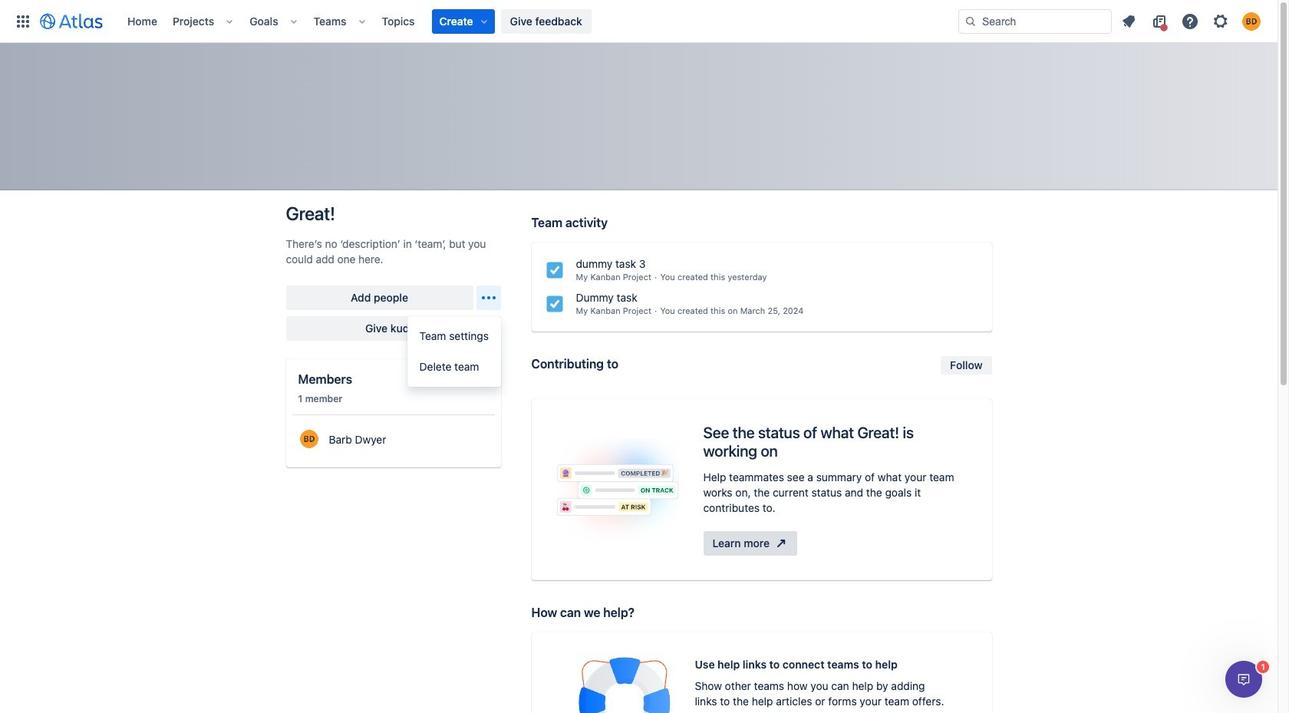 Task type: locate. For each thing, give the bounding box(es) containing it.
Search field
[[959, 9, 1112, 33]]

None search field
[[959, 9, 1112, 33]]

actions image
[[479, 289, 498, 307]]

top element
[[9, 0, 959, 43]]

banner
[[0, 0, 1278, 43]]

switch to... image
[[14, 12, 32, 30]]

notifications image
[[1120, 12, 1139, 30]]

dialog
[[1226, 661, 1263, 698]]

group
[[407, 316, 501, 387]]



Task type: vqa. For each thing, say whether or not it's contained in the screenshot.
the msteams logo showing  channels are connected to this goal
no



Task type: describe. For each thing, give the bounding box(es) containing it.
search image
[[965, 15, 977, 27]]

help image
[[1182, 12, 1200, 30]]

settings image
[[1212, 12, 1231, 30]]

account image
[[1243, 12, 1261, 30]]



